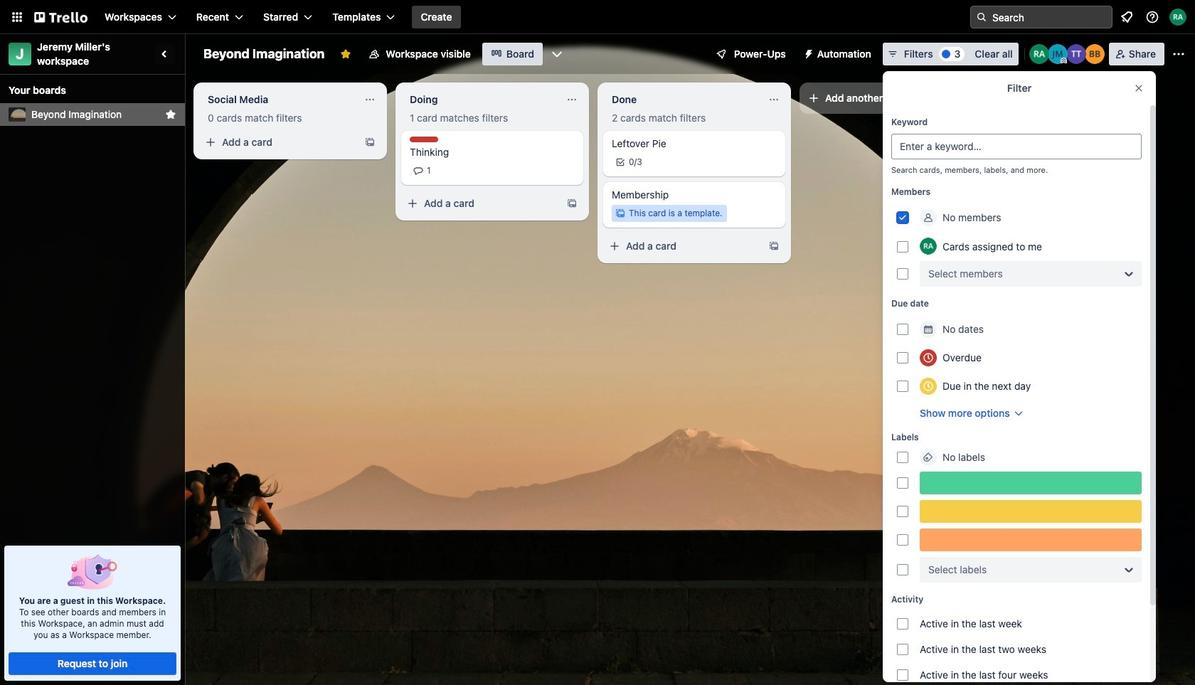 Task type: locate. For each thing, give the bounding box(es) containing it.
0 horizontal spatial create from template… image
[[364, 137, 376, 148]]

color: bold red, title: "thoughts" element
[[410, 137, 438, 142]]

1 vertical spatial ruby anderson (rubyanderson7) image
[[920, 238, 937, 255]]

Enter a keyword… text field
[[891, 134, 1142, 159]]

customize views image
[[550, 47, 564, 61]]

None text field
[[199, 88, 359, 111], [603, 88, 763, 111], [199, 88, 359, 111], [603, 88, 763, 111]]

open information menu image
[[1145, 10, 1160, 24]]

sm image
[[797, 43, 817, 63]]

this member is an admin of this board. image
[[1061, 58, 1067, 64]]

color: orange, title: none element
[[920, 529, 1142, 551]]

1 horizontal spatial ruby anderson (rubyanderson7) image
[[1029, 44, 1049, 64]]

create from template… image
[[364, 137, 376, 148], [566, 198, 578, 209]]

0 vertical spatial create from template… image
[[364, 137, 376, 148]]

back to home image
[[34, 6, 88, 28]]

ruby anderson (rubyanderson7) image
[[1029, 44, 1049, 64], [920, 238, 937, 255]]

workspace navigation collapse icon image
[[155, 44, 175, 64]]

None text field
[[401, 88, 561, 111]]

Board name text field
[[196, 43, 332, 65]]

1 vertical spatial create from template… image
[[566, 198, 578, 209]]



Task type: vqa. For each thing, say whether or not it's contained in the screenshot.
Back To Home IMAGE
yes



Task type: describe. For each thing, give the bounding box(es) containing it.
starred icon image
[[165, 109, 176, 120]]

close popover image
[[1133, 83, 1145, 94]]

Search field
[[987, 7, 1112, 27]]

jeremy miller (jeremymiller198) image
[[1048, 44, 1068, 64]]

0 notifications image
[[1118, 9, 1135, 26]]

1 horizontal spatial create from template… image
[[566, 198, 578, 209]]

search image
[[976, 11, 987, 23]]

your boards with 1 items element
[[9, 82, 169, 99]]

color: green, title: none element
[[920, 472, 1142, 494]]

bob builder (bobbuilder40) image
[[1085, 44, 1105, 64]]

0 horizontal spatial ruby anderson (rubyanderson7) image
[[920, 238, 937, 255]]

terry turtle (terryturtle) image
[[1066, 44, 1086, 64]]

create from template… image
[[768, 240, 780, 252]]

0 vertical spatial ruby anderson (rubyanderson7) image
[[1029, 44, 1049, 64]]

color: yellow, title: none element
[[920, 500, 1142, 523]]

ruby anderson (rubyanderson7) image
[[1170, 9, 1187, 26]]

show menu image
[[1172, 47, 1186, 61]]

primary element
[[0, 0, 1195, 34]]

star or unstar board image
[[340, 48, 352, 60]]



